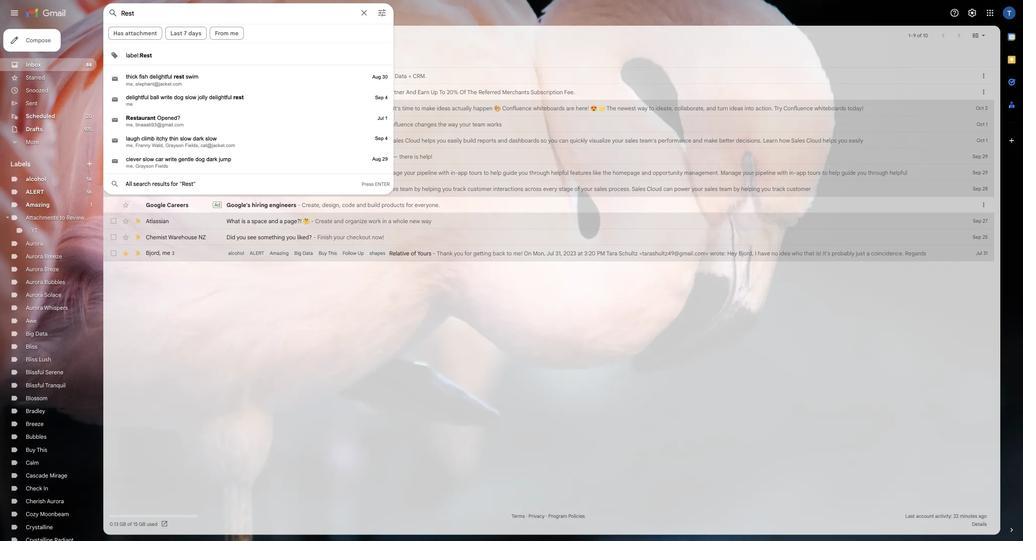 Task type: locate. For each thing, give the bounding box(es) containing it.
aug left "29" at the top left of page
[[465, 196, 476, 202]]

main menu image
[[12, 10, 24, 22]]

54 ͏ from the left
[[576, 292, 578, 301]]

41 ͏ from the left
[[552, 292, 554, 301]]

sep 4, 2023, 8:00 am element for delightful ball write dog slow jolly delightful
[[469, 118, 485, 125]]

and
[[508, 110, 520, 119]]

for left getting
[[581, 312, 590, 321]]

manage right the management.
[[901, 211, 926, 220]]

1 horizontal spatial dog
[[244, 195, 256, 203]]

- left 'don't'
[[387, 191, 391, 200]]

1 horizontal spatial try
[[968, 131, 978, 139]]

1 sep from the top
[[469, 118, 480, 125]]

grayson down thin
[[207, 178, 230, 185]]

ideas right turn
[[912, 131, 929, 139]]

72 ͏ from the left
[[608, 292, 610, 301]]

dog right gentle
[[244, 195, 256, 203]]

11 row from the top
[[129, 286, 1023, 306]]

2 horizontal spatial me
[[288, 37, 298, 46]]

+ right ai at top
[[488, 90, 492, 99]]

1 horizontal spatial time
[[503, 131, 517, 139]]

0 vertical spatial amazing
[[32, 251, 62, 260]]

ideas
[[546, 131, 563, 139], [912, 131, 929, 139]]

0 horizontal spatial app
[[572, 211, 585, 220]]

me up the restaurant
[[158, 127, 166, 134]]

4 me, from the top
[[158, 204, 168, 211]]

can left quickly
[[699, 171, 710, 180]]

1 horizontal spatial a
[[349, 272, 353, 281]]

2 sep from the top
[[469, 170, 480, 176]]

is right what
[[302, 272, 307, 281]]

1 track from the left
[[566, 231, 583, 240]]

30 ͏ from the left
[[532, 292, 534, 301]]

and right space at bottom
[[336, 272, 348, 281]]

4 aurora from the top
[[32, 348, 54, 357]]

+ left crm.
[[510, 90, 514, 99]]

😍 image
[[738, 131, 746, 140]]

sep 4 down the ways
[[469, 170, 485, 176]]

"rest"
[[225, 226, 245, 234]]

77 ͏ from the left
[[617, 292, 619, 301]]

list box containing label:
[[129, 57, 492, 236]]

2 🎨 image from the left
[[618, 131, 626, 140]]

sep 4, 2023, 8:00 am element
[[469, 118, 485, 125], [469, 170, 485, 177]]

blissful
[[32, 461, 55, 470], [32, 477, 55, 486]]

1 horizontal spatial data
[[378, 313, 391, 320]]

tara
[[758, 312, 772, 321]]

0 vertical spatial blissful
[[32, 461, 55, 470]]

me right from
[[288, 37, 298, 46]]

and right performance
[[866, 171, 878, 180]]

3 row from the top
[[129, 125, 1023, 145]]

alcohol link
[[32, 219, 57, 228]]

64 ͏ from the left
[[594, 292, 596, 301]]

me, down clever
[[158, 204, 168, 211]]

how up join the confluence community - don't set up confluence alone — there is help! ‌ ‌ ‌ ‌ ‌ ‌ ‌ ‌ ‌ ‌ ‌ ‌ ‌ ‌ ‌ ‌ ‌ ‌ ‌ ‌ ‌ ‌ ‌ ‌ ‌ ‌ ‌ ‌ ‌ ‌ ‌ ‌ ‌ ‌ ‌ ‌ ‌ ‌ ‌ ‌ ‌ ‌ ‌ ‌ ‌ ‌ ‌ ‌ ‌ ‌ ‌ ‌ ‌ ‌ ‌ ‌ ‌ ‌ ‌ ‌ ‌ ‌ ‌ ‌ ‌ ‌ ‌ ‌ ‌ ‌ ‌ ‌ ‌ ‌ ‌
[[473, 171, 486, 180]]

list box
[[129, 57, 492, 236]]

59 ͏ from the left
[[585, 292, 587, 301]]

big inside row
[[368, 313, 377, 320]]

0 horizontal spatial dark
[[241, 169, 255, 177]]

social tab
[[384, 56, 511, 85]]

1 horizontal spatial join
[[433, 131, 446, 139]]

team
[[590, 151, 607, 160], [500, 231, 516, 240], [899, 231, 915, 240]]

2 sep 4 from the top
[[469, 170, 485, 176]]

5 row from the top
[[129, 165, 1023, 185]]

grayson inside 'element'
[[207, 178, 230, 185]]

2 manage from the left
[[901, 211, 926, 220]]

boost front-line productivity with ai + data + crm.
[[372, 90, 533, 99]]

your down beyond
[[466, 231, 480, 240]]

chemist
[[182, 292, 209, 301]]

breeze link
[[32, 525, 54, 534]]

1 in- from the left
[[563, 211, 572, 220]]

6 important because it matched one of your importance filters. switch from the top
[[167, 231, 177, 241]]

1 vertical spatial breeze
[[32, 525, 54, 534]]

team up products at the top
[[500, 231, 516, 240]]

87 ͏ from the left
[[635, 292, 637, 301]]

row containing increase profits by partnering with us
[[129, 105, 1023, 125]]

1 vertical spatial 56
[[108, 236, 115, 243]]

confluence down 😍 image
[[385, 151, 422, 160]]

me
[[288, 37, 298, 46], [158, 127, 166, 134], [203, 312, 213, 321]]

cell
[[266, 111, 277, 119]]

whiteboards up together
[[333, 131, 373, 139]]

primary tab
[[129, 56, 256, 85]]

4 salesforce from the top
[[182, 231, 216, 240]]

power
[[444, 231, 464, 240], [843, 231, 863, 240]]

promotions tab
[[257, 56, 384, 85]]

1 horizontal spatial is
[[518, 191, 523, 200]]

me inside list box
[[288, 37, 298, 46]]

2 vertical spatial me
[[203, 312, 213, 321]]

0 horizontal spatial power
[[444, 231, 464, 240]]

power down 'opportunity'
[[843, 231, 863, 240]]

0 vertical spatial way
[[797, 131, 809, 139]]

65 ͏ from the left
[[596, 292, 597, 301]]

compose
[[32, 46, 64, 55]]

help!
[[525, 191, 540, 200]]

your down actually
[[574, 151, 589, 160]]

helps
[[527, 171, 544, 180]]

17 ͏ from the left
[[509, 292, 511, 301]]

None checkbox
[[137, 311, 147, 322]]

big down liked?
[[368, 313, 377, 320]]

hiring
[[315, 252, 335, 260]]

0 vertical spatial big data
[[368, 313, 391, 320]]

grayson down clever
[[169, 204, 192, 211]]

0 vertical spatial me
[[288, 37, 298, 46]]

the
[[448, 131, 458, 139], [548, 151, 558, 160], [298, 191, 309, 200], [753, 211, 764, 220], [303, 231, 314, 240]]

blissful for blissful tranquil
[[32, 477, 55, 486]]

0 horizontal spatial customer
[[584, 231, 615, 240]]

salesforce for get real-time views and insights into your business - learn how sales cloud helps you easily build reports and dashboards so you can quickly visualize your sales team's performance and make better decisions. learn how sales cloud
[[182, 171, 216, 180]]

4
[[481, 118, 485, 125], [481, 170, 485, 176]]

None search field
[[129, 4, 492, 244]]

join up two on the left top
[[433, 131, 446, 139]]

for left "rest"
[[214, 226, 223, 234]]

and right code
[[445, 252, 458, 260]]

main content
[[129, 32, 1023, 541]]

sep down the ways
[[469, 170, 480, 176]]

2 bliss from the top
[[32, 445, 47, 454]]

row containing bjord
[[129, 306, 1023, 327]]

important because it matched one of your importance filters. switch
[[167, 130, 177, 140], [167, 150, 177, 160], [167, 170, 177, 180], [167, 191, 177, 201], [167, 211, 177, 221], [167, 231, 177, 241]]

3 atlassian from the top
[[182, 272, 211, 281]]

me, elephant@jacket.com
[[158, 101, 228, 108]]

lush
[[49, 445, 64, 454]]

create,
[[377, 252, 401, 260]]

1 vertical spatial build
[[459, 252, 475, 260]]

tab list
[[129, 56, 1023, 85]]

1 horizontal spatial whiteboards
[[666, 131, 706, 139]]

2 vertical spatial data
[[44, 413, 59, 421]]

breeze up breze
[[55, 316, 78, 325]]

1 vertical spatial bliss
[[32, 445, 47, 454]]

2 salesforce from the top
[[182, 171, 216, 180]]

2 horizontal spatial a
[[485, 272, 489, 281]]

1 vertical spatial atlassian
[[182, 191, 211, 200]]

important because it matched one of your importance filters. switch down franny
[[167, 191, 177, 201]]

lead
[[392, 211, 406, 220]]

inbox
[[32, 76, 51, 85]]

i
[[944, 312, 946, 321]]

0 horizontal spatial way
[[527, 272, 539, 281]]

important because it matched one of your importance filters. switch for get real-time views and insights into your business - learn how sales cloud helps you easily build reports and dashboards so you can quickly visualize your sales team's performance and make better decisions. learn how sales cloud
[[167, 170, 177, 180]]

- join the beta now it's time to make ideas actually happen
[[426, 131, 618, 139]]

is right the that
[[1020, 312, 1023, 321]]

70 ͏ from the left
[[605, 292, 606, 301]]

into right "insights"
[[388, 171, 400, 180]]

me right , on the bottom of the page
[[203, 312, 213, 321]]

up right follow
[[447, 313, 455, 320]]

everyone.
[[518, 252, 550, 260]]

1 horizontal spatial 1
[[481, 144, 485, 151]]

alert down alcohol "link"
[[32, 235, 55, 244]]

3 me, from the top
[[158, 178, 168, 185]]

0 horizontal spatial team
[[500, 231, 516, 240]]

🎨 image
[[417, 131, 426, 140], [618, 131, 626, 140]]

important because it matched one of your importance filters. switch up the search
[[167, 211, 177, 221]]

earn
[[522, 110, 537, 119]]

to right lead
[[407, 211, 414, 220]]

slow up the me, grayson fields
[[178, 195, 192, 203]]

2 aurora from the top
[[32, 316, 54, 325]]

1 whiteboards from the left
[[333, 131, 373, 139]]

me, for clever slow car write gentle dog dark jump
[[158, 204, 168, 211]]

advanced search options image
[[467, 6, 488, 26]]

0 vertical spatial time
[[503, 131, 517, 139]]

atlassian up 'itchy'
[[182, 151, 211, 160]]

0 vertical spatial grayson
[[207, 178, 230, 185]]

learn the basics of sales cloud - sales cloud can power your sales team by helping you track customer interactions across every stage of your sales process. sales cloud can power your sales team by helping you track customer
[[283, 231, 1014, 240]]

sep 4 up now
[[469, 118, 485, 125]]

1 inside the 'jul 1, 2023, 11:28 am' element
[[481, 144, 485, 151]]

me, inside 'element'
[[158, 178, 168, 185]]

big inside labels "navigation"
[[32, 413, 42, 421]]

fee.
[[705, 110, 719, 119]]

- right yours
[[541, 312, 544, 321]]

the right "🌟" icon
[[758, 131, 770, 139]]

1 blissful from the top
[[32, 461, 55, 470]]

manage up enter
[[478, 211, 503, 220]]

61 ͏ from the left
[[588, 292, 590, 301]]

buy this
[[398, 313, 421, 320]]

that
[[1005, 312, 1018, 321]]

0 vertical spatial sep 4
[[469, 118, 485, 125]]

0 horizontal spatial a
[[309, 272, 313, 281]]

42 ͏ from the left
[[554, 292, 556, 301]]

1 vertical spatial big data
[[32, 413, 59, 421]]

delightful right jolly
[[261, 118, 290, 126]]

5 aurora from the top
[[32, 364, 54, 373]]

4 important because it matched one of your importance filters. switch from the top
[[167, 191, 177, 201]]

0 vertical spatial write
[[201, 118, 216, 126]]

1 horizontal spatial of
[[514, 312, 520, 321]]

aurora for aurora solace
[[32, 364, 54, 373]]

bliss for bliss lush
[[32, 445, 47, 454]]

alert link
[[32, 235, 55, 244]]

0 horizontal spatial alcohol
[[32, 219, 57, 228]]

0 horizontal spatial manage
[[478, 211, 503, 220]]

—
[[491, 191, 497, 200]]

10 row from the top
[[129, 266, 1023, 286]]

2 horizontal spatial of
[[718, 231, 725, 240]]

0 horizontal spatial jul
[[472, 144, 480, 151]]

cat@jacket.com
[[251, 178, 294, 185]]

0 horizontal spatial time
[[312, 171, 326, 180]]

aug 29
[[465, 196, 485, 202]]

and right cash
[[433, 211, 445, 220]]

1 horizontal spatial alcohol
[[285, 313, 305, 320]]

basics
[[316, 231, 336, 240]]

1 horizontal spatial pipeline
[[944, 211, 970, 220]]

aurora for aurora breze
[[32, 332, 54, 341]]

1 vertical spatial sep 4
[[469, 170, 485, 176]]

opened?
[[196, 143, 225, 151]]

1 customer from the left
[[584, 231, 615, 240]]

gmail image
[[32, 6, 87, 26]]

me, elephant@jacket.com element
[[158, 101, 452, 108]]

sep up beta
[[469, 118, 480, 125]]

56 ͏ from the left
[[579, 292, 581, 301]]

1 manage from the left
[[478, 211, 503, 220]]

1 vertical spatial make
[[880, 171, 897, 180]]

3 a from the left
[[485, 272, 489, 281]]

0 vertical spatial sep
[[469, 118, 480, 125]]

snoozed
[[32, 108, 60, 117]]

aurora down aurora bubbles
[[32, 364, 54, 373]]

1 vertical spatial the
[[758, 131, 770, 139]]

1 horizontal spatial 🎨 image
[[618, 131, 626, 140]]

now
[[476, 131, 490, 139]]

a left space at bottom
[[309, 272, 313, 281]]

build
[[579, 171, 595, 180], [459, 252, 475, 260]]

0 horizontal spatial up
[[447, 313, 455, 320]]

80 ͏ from the left
[[623, 292, 624, 301]]

build right easily
[[579, 171, 595, 180]]

learn
[[452, 171, 471, 180], [954, 171, 972, 180], [283, 231, 302, 240]]

data up bliss link
[[44, 413, 59, 421]]

0 vertical spatial join
[[433, 131, 446, 139]]

1 bliss from the top
[[32, 429, 47, 438]]

blissful for blissful serene
[[32, 461, 55, 470]]

atlassian for join the confluence community - don't set up confluence alone — there is help! ‌ ‌ ‌ ‌ ‌ ‌ ‌ ‌ ‌ ‌ ‌ ‌ ‌ ‌ ‌ ‌ ‌ ‌ ‌ ‌ ‌ ‌ ‌ ‌ ‌ ‌ ‌ ‌ ‌ ‌ ‌ ‌ ‌ ‌ ‌ ‌ ‌ ‌ ‌ ‌ ‌ ‌ ‌ ‌ ‌ ‌ ‌ ‌ ‌ ‌ ‌ ‌ ‌ ‌ ‌ ‌ ‌ ‌ ‌ ‌ ‌ ‌ ‌ ‌ ‌ ‌ ‌ ‌ ‌ ‌ ‌ ‌ ‌ ‌ ‌
[[182, 191, 211, 200]]

help
[[613, 211, 627, 220]]

team down the management.
[[899, 231, 915, 240]]

0 horizontal spatial join
[[283, 191, 297, 200]]

pipeline down decisions.
[[944, 211, 970, 220]]

1 horizontal spatial customer
[[983, 231, 1014, 240]]

1 vertical spatial dog
[[244, 195, 256, 203]]

33 ͏ from the left
[[538, 292, 540, 301]]

2 vertical spatial way
[[527, 272, 539, 281]]

confluence down views
[[311, 191, 347, 200]]

whiteboards down subscription
[[666, 131, 706, 139]]

0 vertical spatial breeze
[[55, 316, 78, 325]]

67 ͏ from the left
[[599, 292, 601, 301]]

wrote:
[[887, 312, 907, 321]]

0 horizontal spatial by
[[518, 231, 526, 240]]

jul 1, 2023, 11:28 am element
[[472, 144, 485, 151]]

0 horizontal spatial of
[[338, 231, 345, 240]]

1 vertical spatial amazing
[[337, 313, 361, 320]]

3
[[215, 313, 218, 320]]

1 vertical spatial big
[[32, 413, 42, 421]]

1 pipeline from the left
[[521, 211, 546, 220]]

63 ͏ from the left
[[592, 292, 594, 301]]

guide
[[629, 211, 646, 220]]

0 horizontal spatial track
[[566, 231, 583, 240]]

24 ͏ from the left
[[522, 292, 523, 301]]

82 ͏ from the left
[[626, 292, 628, 301]]

31 ͏ from the left
[[534, 292, 536, 301]]

from
[[375, 211, 390, 220]]

time left views
[[312, 171, 326, 180]]

1 power from the left
[[444, 231, 464, 240]]

aug
[[465, 93, 476, 99], [465, 196, 476, 202]]

optimize your sales process from lead to cash and beyond - manage your pipeline with in-app tours to help guide you through helpful features like the homepage and opportunity management. manage your pipeline with in-app tours
[[283, 211, 1023, 220]]

1 horizontal spatial alert
[[312, 313, 330, 320]]

0 vertical spatial aug
[[465, 93, 476, 99]]

search refinement toolbar list box
[[129, 30, 492, 53]]

sep 4, 2023, 8:00 am element for laugh climb itchy thin slow dark slow
[[469, 170, 485, 177]]

1 vertical spatial is
[[302, 272, 307, 281]]

row containing chemist warehouse nz
[[129, 286, 1023, 306]]

labels navigation
[[0, 32, 129, 541]]

4 ͏ from the left
[[485, 292, 487, 301]]

1 vertical spatial blissful
[[32, 477, 55, 486]]

- up enter
[[472, 211, 476, 220]]

0 vertical spatial 4
[[481, 118, 485, 125]]

2 horizontal spatial can
[[829, 231, 841, 240]]

1 vertical spatial for
[[507, 252, 517, 260]]

48 ͏ from the left
[[565, 292, 567, 301]]

88 ͏ from the left
[[637, 292, 639, 301]]

0 vertical spatial 1
[[481, 144, 485, 151]]

1 horizontal spatial tours
[[1010, 211, 1023, 220]]

1 horizontal spatial into
[[931, 131, 943, 139]]

5 important because it matched one of your importance filters. switch from the top
[[167, 211, 177, 221]]

1 vertical spatial aug
[[465, 196, 476, 202]]

did you see something you liked? - finish your checkout now! ͏ ͏ ͏ ͏ ͏ ͏ ͏ ͏ ͏ ͏ ͏ ͏ ͏ ͏ ͏ ͏ ͏ ͏ ͏ ͏ ͏ ͏ ͏ ͏ ͏ ͏ ͏ ͏ ͏ ͏ ͏ ͏ ͏ ͏ ͏ ͏ ͏ ͏ ͏ ͏ ͏ ͏ ͏ ͏ ͏ ͏ ͏ ͏ ͏ ͏ ͏ ͏ ͏ ͏ ͏ ͏ ͏ ͏ ͏ ͏ ͏ ͏ ͏ ͏ ͏ ͏ ͏ ͏ ͏ ͏ ͏ ͏ ͏ ͏ ͏ ͏ ͏ ͏ ͏ ͏ ͏ ͏ ͏ ͏ ͏ ͏ ͏ ͏
[[283, 292, 639, 301]]

can up code
[[430, 231, 442, 240]]

days
[[236, 37, 252, 46]]

a left the "page?!"
[[349, 272, 353, 281]]

1 atlassian from the top
[[182, 151, 211, 160]]

amazing
[[32, 251, 62, 260], [337, 313, 361, 320]]

sep 4, 2023, 8:00 am element up now
[[469, 118, 485, 125]]

to left me!
[[633, 312, 640, 321]]

dog down the rest
[[218, 118, 229, 126]]

0 horizontal spatial pipeline
[[521, 211, 546, 220]]

1 a from the left
[[309, 272, 313, 281]]

up
[[538, 110, 547, 119], [447, 313, 455, 320]]

newest
[[772, 131, 795, 139]]

make left better in the right top of the page
[[880, 171, 897, 180]]

2 + from the left
[[510, 90, 514, 99]]

0 horizontal spatial whiteboards
[[333, 131, 373, 139]]

dog inside delightful ball write dog slow jolly delightful rest element
[[218, 118, 229, 126]]

the right of
[[584, 110, 596, 119]]

confluence down it's
[[480, 151, 517, 160]]

big data down liked?
[[368, 313, 391, 320]]

1 important because it matched one of your importance filters. switch from the top
[[167, 130, 177, 140]]

of
[[338, 231, 345, 240], [718, 231, 725, 240], [514, 312, 520, 321]]

me, down the restaurant
[[158, 153, 168, 159]]

1 horizontal spatial how
[[974, 171, 987, 180]]

0 horizontal spatial build
[[459, 252, 475, 260]]

1 56 from the top
[[108, 220, 115, 227]]

aurora up awe 'link' at the bottom of the page
[[32, 380, 54, 389]]

0 horizontal spatial +
[[488, 90, 492, 99]]

2 sep 4, 2023, 8:00 am element from the top
[[469, 170, 485, 177]]

stage
[[698, 231, 716, 240]]

row
[[129, 85, 1023, 105], [129, 105, 1023, 125], [129, 125, 1023, 145], [129, 145, 1023, 165], [129, 165, 1023, 185], [129, 185, 1023, 206], [129, 206, 1023, 226], [129, 226, 1023, 246], [129, 246, 1023, 266], [129, 266, 1023, 286], [129, 286, 1023, 306], [129, 306, 1023, 327]]

21 ͏ from the left
[[516, 292, 518, 301]]

None checkbox
[[137, 271, 147, 281], [137, 291, 147, 301], [137, 271, 147, 281], [137, 291, 147, 301]]

atlassian for accomplish more together with confluence - two quick ways confluence changes the way your team works ‌ ‌ ‌ ‌ ‌ ‌ ‌ ‌ ‌ ‌ ‌ ‌ ‌ ‌ ‌ ‌ ‌ ‌ ‌ ‌ ‌ ‌ ‌ ‌ ‌ ‌ ‌ ‌ ‌ ‌ ‌ ‌ ‌ ‌ ‌ ‌ ‌ ‌ ‌ ‌ ‌ ‌ ‌ ‌ ‌ ‌ ‌ ‌ ‌ ‌ ‌ ‌ ‌ ‌ ‌ ‌ ‌ ‌ ‌ ‌ ‌ ‌ ‌ ‌ ‌ ‌ ‌ ‌ ‌ ‌ ‌ ‌
[[182, 151, 211, 160]]

+
[[488, 90, 492, 99], [510, 90, 514, 99]]

inbox link
[[32, 76, 51, 85]]

make up changes
[[527, 131, 544, 139]]

86 ͏ from the left
[[633, 292, 635, 301]]

1 me, from the top
[[158, 101, 168, 108]]

data
[[493, 90, 509, 99], [378, 313, 391, 320], [44, 413, 59, 421]]

2 horizontal spatial delightful
[[261, 118, 290, 126]]

itchy
[[195, 169, 210, 177]]

1 horizontal spatial amazing
[[337, 313, 361, 320]]

getting
[[592, 312, 614, 321]]

1 vertical spatial me
[[158, 127, 166, 134]]

try right "action." in the top right of the page
[[968, 131, 978, 139]]

atlassian
[[182, 151, 211, 160], [182, 191, 211, 200], [182, 272, 211, 281]]

of right stage at top right
[[718, 231, 725, 240]]

37 ͏ from the left
[[545, 292, 547, 301]]

sep 4 for laugh climb itchy thin slow dark slow
[[469, 170, 485, 176]]

3 aurora from the top
[[32, 332, 54, 341]]

labels
[[13, 199, 38, 209]]

your right visualize
[[765, 171, 779, 180]]

1 aurora from the top
[[32, 300, 54, 309]]

row containing confluence
[[129, 125, 1023, 145]]

0 horizontal spatial ideas
[[546, 131, 563, 139]]

shapes
[[462, 313, 482, 320]]

38 ͏ from the left
[[547, 292, 549, 301]]

by
[[339, 110, 348, 119]]

76 ͏ from the left
[[615, 292, 617, 301]]

1 horizontal spatial ideas
[[912, 131, 929, 139]]

me, down the laugh
[[158, 178, 168, 185]]

for right products at the top
[[507, 252, 517, 260]]

aug 30, 2023, 8:00 am element
[[465, 93, 485, 100]]

2 important because it matched one of your importance filters. switch from the top
[[167, 150, 177, 160]]

0 vertical spatial sep 4, 2023, 8:00 am element
[[469, 118, 485, 125]]

0 horizontal spatial alert
[[32, 235, 55, 244]]

🎨 image right happen
[[618, 131, 626, 140]]

checkout
[[433, 292, 463, 301]]

aurora breeze
[[32, 316, 78, 325]]

14 ͏ from the left
[[503, 292, 505, 301]]

0 horizontal spatial helping
[[527, 231, 551, 240]]

aurora bubbles
[[32, 348, 81, 357]]

1 4 from the top
[[481, 118, 485, 125]]

2 track from the left
[[965, 231, 982, 240]]

how
[[473, 171, 486, 180], [974, 171, 987, 180]]

drafts
[[32, 157, 53, 165]]

more button
[[0, 169, 121, 185]]

important because it matched one of your importance filters. switch up the restaurant
[[167, 130, 177, 140]]

975
[[105, 157, 115, 165]]

bliss down "big data" link
[[32, 429, 47, 438]]

salesforce for learn the basics of sales cloud - sales cloud can power your sales team by helping you track customer interactions across every stage of your sales process. sales cloud can power your sales team by helping you track customer
[[182, 231, 216, 240]]

2 me, from the top
[[158, 153, 168, 159]]

6 row from the top
[[129, 185, 1023, 206]]

none search field containing has attachment
[[129, 4, 492, 244]]

new
[[512, 272, 525, 281]]

to left help
[[605, 211, 611, 220]]

1 horizontal spatial way
[[560, 151, 573, 160]]

32 ͏ from the left
[[536, 292, 538, 301]]

1 horizontal spatial track
[[965, 231, 982, 240]]

write
[[201, 118, 216, 126], [206, 195, 221, 203]]

aurora for aurora whispers
[[32, 380, 54, 389]]

0 horizontal spatial delightful
[[158, 118, 186, 126]]

work
[[461, 272, 476, 281]]

aurora for aurora breeze
[[32, 316, 54, 325]]

56
[[108, 220, 115, 227], [108, 236, 115, 243]]

aurora down aurora link
[[32, 316, 54, 325]]

slow left jolly
[[231, 118, 245, 126]]

2 pipeline from the left
[[944, 211, 970, 220]]

google's
[[283, 252, 313, 260]]

aurora for aurora bubbles
[[32, 348, 54, 357]]

way
[[797, 131, 809, 139], [560, 151, 573, 160], [527, 272, 539, 281]]

66 ͏ from the left
[[597, 292, 599, 301]]

0 horizontal spatial big data
[[32, 413, 59, 421]]

amazing down alert link
[[32, 251, 62, 260]]

3 important because it matched one of your importance filters. switch from the top
[[167, 170, 177, 180]]

4 for laugh climb itchy thin slow dark slow
[[481, 170, 485, 176]]

follow
[[428, 313, 446, 320]]

2 by from the left
[[917, 231, 925, 240]]

0 horizontal spatial amazing
[[32, 251, 62, 260]]

sep 4, 2023, 8:00 am element down the ways
[[469, 170, 485, 177]]

the right like
[[753, 211, 764, 220]]

sep
[[469, 118, 480, 125], [469, 170, 480, 176]]

1 horizontal spatial +
[[510, 90, 514, 99]]

aurora down aurora breze link
[[32, 348, 54, 357]]



Task type: describe. For each thing, give the bounding box(es) containing it.
alone
[[471, 191, 489, 200]]

products
[[477, 252, 506, 260]]

none checkbox inside row
[[137, 311, 147, 322]]

optimize
[[283, 211, 312, 220]]

2 try from the left
[[968, 131, 978, 139]]

bliss for bliss link
[[32, 429, 47, 438]]

84 ͏ from the left
[[630, 292, 632, 301]]

confluence up beyond
[[433, 191, 470, 200]]

sep for laugh climb itchy thin slow dark slow
[[469, 170, 480, 176]]

56 for alert
[[108, 236, 115, 243]]

39 ͏ from the left
[[549, 292, 550, 301]]

1 inside labels "navigation"
[[113, 252, 115, 260]]

cloud up google's hiring engineers - create, design, code and build products for everyone. at the top of page
[[410, 231, 428, 240]]

thick fish delightful rest swim
[[158, 92, 248, 100]]

2 vertical spatial for
[[581, 312, 590, 321]]

are
[[708, 131, 718, 139]]

important because it matched one of your importance filters. switch for accomplish more together with confluence - two quick ways confluence changes the way your team works ‌ ‌ ‌ ‌ ‌ ‌ ‌ ‌ ‌ ‌ ‌ ‌ ‌ ‌ ‌ ‌ ‌ ‌ ‌ ‌ ‌ ‌ ‌ ‌ ‌ ‌ ‌ ‌ ‌ ‌ ‌ ‌ ‌ ‌ ‌ ‌ ‌ ‌ ‌ ‌ ‌ ‌ ‌ ‌ ‌ ‌ ‌ ‌ ‌ ‌ ‌ ‌ ‌ ‌ ‌ ‌ ‌ ‌ ‌ ‌ ‌ ‌ ‌ ‌ ‌ ‌ ‌ ‌ ‌ ‌ ‌ ‌
[[167, 150, 177, 160]]

18 ͏ from the left
[[511, 292, 512, 301]]

aurora for aurora link
[[32, 300, 54, 309]]

me, franny wald, grayson fields, cat@jacket.com
[[158, 178, 294, 185]]

boost front-line productivity with ai + data + crm. link
[[283, 88, 1023, 102]]

- right us
[[417, 110, 420, 119]]

1 horizontal spatial me
[[203, 312, 213, 321]]

subscription
[[663, 110, 704, 119]]

sales down like
[[743, 231, 759, 240]]

85 ͏ from the left
[[632, 292, 634, 301]]

2 in- from the left
[[987, 211, 995, 220]]

relative of yours - thank you for getting back to me! on mon, jul 31, 2023 at 3:20 pm tara schultz <tarashultz49@gmail.com> wrote: hey bjord, i have no idea who that is
[[487, 312, 1023, 321]]

bradley link
[[32, 509, 56, 518]]

sales left the team's
[[781, 171, 798, 180]]

jul inside list box
[[472, 144, 480, 151]]

56 for alcohol
[[108, 220, 115, 227]]

2 helping from the left
[[926, 231, 950, 240]]

1 horizontal spatial for
[[507, 252, 517, 260]]

organize
[[431, 272, 459, 281]]

2023
[[704, 312, 720, 321]]

homepage
[[766, 211, 800, 220]]

confluence down merchants at the right of the page
[[628, 131, 665, 139]]

thank
[[546, 312, 566, 321]]

what
[[283, 272, 300, 281]]

1 horizontal spatial build
[[579, 171, 595, 180]]

0 horizontal spatial breeze
[[32, 525, 54, 534]]

the down me, franny wald, grayson fields, cat@jacket.com 'element'
[[298, 191, 309, 200]]

68 ͏ from the left
[[601, 292, 603, 301]]

hey
[[909, 312, 921, 321]]

to left 'ideate,'
[[811, 131, 818, 139]]

back
[[616, 312, 631, 321]]

the right changes
[[548, 151, 558, 160]]

important because it matched one of your importance filters. switch for optimize your sales process from lead to cash and beyond - manage your pipeline with in-app tours to help guide you through helpful features like the homepage and opportunity management. manage your pipeline with in-app tours
[[167, 211, 177, 221]]

data inside labels "navigation"
[[44, 413, 59, 421]]

🤔 image
[[379, 273, 387, 281]]

11 ͏ from the left
[[498, 292, 500, 301]]

26 ͏ from the left
[[525, 292, 527, 301]]

3:20
[[730, 312, 744, 321]]

cloud left helps
[[506, 171, 525, 180]]

8 ͏ from the left
[[493, 292, 494, 301]]

12 ͏ from the left
[[500, 292, 502, 301]]

gentle
[[223, 195, 242, 203]]

finish
[[397, 292, 415, 301]]

1 helping from the left
[[527, 231, 551, 240]]

2 horizontal spatial data
[[493, 90, 509, 99]]

0 horizontal spatial learn
[[283, 231, 302, 240]]

2 horizontal spatial team
[[899, 231, 915, 240]]

more
[[32, 173, 49, 182]]

elephant@jacket.com
[[169, 101, 228, 108]]

aurora solace link
[[32, 364, 77, 373]]

58 ͏ from the left
[[583, 292, 585, 301]]

laugh climb itchy thin slow dark slow
[[158, 169, 271, 177]]

- right business
[[447, 171, 450, 180]]

better
[[899, 171, 918, 180]]

34 ͏ from the left
[[540, 292, 541, 301]]

75 ͏ from the left
[[614, 292, 615, 301]]

2 tours from the left
[[1010, 211, 1023, 220]]

52 ͏ from the left
[[572, 292, 574, 301]]

bliss link
[[32, 429, 47, 438]]

50 ͏ from the left
[[568, 292, 570, 301]]

your up 'don't'
[[401, 171, 416, 180]]

😍 image
[[397, 131, 405, 140]]

confluence down the ball
[[182, 131, 219, 139]]

big data inside labels "navigation"
[[32, 413, 59, 421]]

47 ͏ from the left
[[563, 292, 565, 301]]

idea
[[974, 312, 988, 321]]

ways
[[462, 151, 478, 160]]

1 horizontal spatial team
[[590, 151, 607, 160]]

for inside list box
[[214, 226, 223, 234]]

10 ͏ from the left
[[496, 292, 498, 301]]

me!
[[642, 312, 653, 321]]

jul 1
[[472, 144, 485, 151]]

clever slow car write gentle dog dark jump element
[[158, 195, 452, 203]]

1 horizontal spatial delightful
[[187, 92, 215, 100]]

36 ͏ from the left
[[543, 292, 545, 301]]

yt
[[39, 284, 47, 292]]

1 vertical spatial data
[[378, 313, 391, 320]]

your down the management.
[[865, 231, 879, 240]]

2 power from the left
[[843, 231, 863, 240]]

me, for thick fish delightful
[[158, 101, 168, 108]]

1 horizontal spatial make
[[880, 171, 897, 180]]

43 ͏ from the left
[[556, 292, 558, 301]]

jolly
[[247, 118, 260, 126]]

turn
[[897, 131, 910, 139]]

27 ͏ from the left
[[527, 292, 529, 301]]

to inside labels "navigation"
[[75, 267, 81, 276]]

2 horizontal spatial learn
[[954, 171, 972, 180]]

53 ͏ from the left
[[574, 292, 576, 301]]

74 ͏ from the left
[[612, 292, 614, 301]]

1 ͏ from the left
[[480, 292, 482, 301]]

your up basics
[[314, 211, 328, 220]]

it's
[[492, 131, 501, 139]]

1 vertical spatial way
[[560, 151, 573, 160]]

28 ͏ from the left
[[529, 292, 531, 301]]

clear search image
[[445, 6, 465, 26]]

google
[[182, 252, 207, 260]]

2 whiteboards from the left
[[666, 131, 706, 139]]

0 vertical spatial is
[[518, 191, 523, 200]]

sales left process
[[330, 211, 346, 220]]

73 ͏ from the left
[[610, 292, 612, 301]]

aurora breze
[[32, 332, 74, 341]]

1 horizontal spatial learn
[[452, 171, 471, 180]]

amazing link
[[32, 251, 62, 260]]

7 row from the top
[[129, 206, 1023, 226]]

team's
[[799, 171, 821, 180]]

scheduled link
[[32, 141, 69, 149]]

1 tours from the left
[[586, 211, 603, 220]]

aurora bubbles link
[[32, 348, 81, 357]]

0 vertical spatial up
[[538, 110, 547, 119]]

alcohol inside labels "navigation"
[[32, 219, 57, 228]]

4 for delightful ball write dog slow jolly delightful
[[481, 118, 485, 125]]

15 ͏ from the left
[[505, 292, 507, 301]]

warehouse
[[210, 292, 246, 301]]

aug for thick fish delightful
[[465, 93, 476, 99]]

quick
[[443, 151, 460, 160]]

so
[[676, 171, 683, 180]]

delightful ball write dog slow jolly delightful rest element
[[158, 118, 452, 126]]

60 ͏ from the left
[[587, 292, 588, 301]]

try confluence whiteboards today!
[[283, 131, 397, 139]]

1 vertical spatial alcohol
[[285, 313, 305, 320]]

71 ͏ from the left
[[606, 292, 608, 301]]

main content containing primary
[[129, 32, 1023, 541]]

sep 4 for delightful ball write dog slow jolly delightful
[[469, 118, 485, 125]]

aurora whispers link
[[32, 380, 85, 389]]

81 ͏ from the left
[[624, 292, 626, 301]]

aug 29, 2023, 8:00 am element
[[465, 196, 485, 202]]

20 ͏ from the left
[[514, 292, 516, 301]]

13 ͏ from the left
[[502, 292, 503, 301]]

79 ͏ from the left
[[621, 292, 623, 301]]

,
[[199, 312, 201, 321]]

69 ͏ from the left
[[603, 292, 605, 301]]

relative
[[487, 312, 512, 321]]

0 horizontal spatial is
[[302, 272, 307, 281]]

yt link
[[39, 284, 47, 292]]

- left two on the left top
[[424, 151, 427, 160]]

🙌 image
[[407, 131, 415, 140]]

1 try from the left
[[283, 131, 293, 139]]

amazing inside labels "navigation"
[[32, 251, 62, 260]]

1 horizontal spatial can
[[699, 171, 710, 180]]

alert inside labels "navigation"
[[32, 235, 55, 244]]

aurora breze link
[[32, 332, 74, 341]]

0 horizontal spatial into
[[388, 171, 400, 180]]

important because it matched one of your importance filters. switch for learn the basics of sales cloud - sales cloud can power your sales team by helping you track customer interactions across every stage of your sales process. sales cloud can power your sales team by helping you track customer
[[167, 231, 177, 241]]

2 ͏ from the left
[[482, 292, 484, 301]]

45 ͏ from the left
[[559, 292, 561, 301]]

0 horizontal spatial can
[[430, 231, 442, 240]]

sales up products at the top
[[482, 231, 498, 240]]

at
[[722, 312, 728, 321]]

dog inside "clever slow car write gentle dog dark jump" element
[[244, 195, 256, 203]]

confluence left w
[[979, 131, 1016, 139]]

compose button
[[4, 36, 76, 65]]

us
[[406, 110, 415, 119]]

attachments to review
[[32, 267, 105, 276]]

0 vertical spatial into
[[931, 131, 943, 139]]

the left beta
[[448, 131, 458, 139]]

5 ͏ from the left
[[487, 292, 489, 301]]

sent link
[[32, 124, 47, 133]]

cloud down w
[[1008, 171, 1023, 180]]

search mail image
[[132, 7, 150, 26]]

2 customer from the left
[[983, 231, 1014, 240]]

google careers
[[182, 252, 236, 260]]

8 row from the top
[[129, 226, 1023, 246]]

1 vertical spatial write
[[206, 195, 221, 203]]

label: rest
[[158, 65, 190, 74]]

3 ͏ from the left
[[484, 292, 485, 301]]

your down the 'features'
[[727, 231, 741, 240]]

and right the create
[[417, 272, 430, 281]]

9 ͏ from the left
[[494, 292, 496, 301]]

salesforce for optimize your sales process from lead to cash and beyond - manage your pipeline with in-app tours to help guide you through helpful features like the homepage and opportunity management. manage your pipeline with in-app tours
[[182, 211, 216, 220]]

something
[[322, 292, 356, 301]]

slow up me, franny wald, grayson fields, cat@jacket.com
[[225, 169, 239, 177]]

your down decisions.
[[928, 211, 943, 220]]

1 how from the left
[[473, 171, 486, 180]]

wald,
[[190, 178, 205, 185]]

1 row from the top
[[129, 85, 1023, 105]]

Search mail text field
[[151, 11, 443, 21]]

me, grayson fields
[[158, 204, 210, 211]]

accomplish
[[283, 151, 320, 160]]

46 ͏ from the left
[[561, 292, 563, 301]]

attachments to review link
[[32, 267, 105, 276]]

have
[[947, 312, 963, 321]]

- up create,
[[386, 231, 389, 240]]

important because it matched one of your importance filters. switch for join the confluence community - don't set up confluence alone — there is help! ‌ ‌ ‌ ‌ ‌ ‌ ‌ ‌ ‌ ‌ ‌ ‌ ‌ ‌ ‌ ‌ ‌ ‌ ‌ ‌ ‌ ‌ ‌ ‌ ‌ ‌ ‌ ‌ ‌ ‌ ‌ ‌ ‌ ‌ ‌ ‌ ‌ ‌ ‌ ‌ ‌ ‌ ‌ ‌ ‌ ‌ ‌ ‌ ‌ ‌ ‌ ‌ ‌ ‌ ‌ ‌ ‌ ‌ ‌ ‌ ‌ ‌ ‌ ‌ ‌ ‌ ‌ ‌ ‌ ‌ ‌ ‌ ‌ ‌ ‌
[[167, 191, 177, 201]]

and right reports in the top right of the page
[[622, 171, 634, 180]]

car
[[194, 195, 204, 203]]

🌟 image
[[748, 131, 757, 140]]

23 ͏ from the left
[[520, 292, 522, 301]]

29 ͏ from the left
[[531, 292, 532, 301]]

dashboards
[[636, 171, 674, 180]]

me, franny wald, grayson fields, cat@jacket.com element
[[158, 178, 452, 185]]

thin
[[212, 169, 223, 177]]

tab list containing primary
[[129, 56, 1023, 85]]

44 ͏ from the left
[[558, 292, 559, 301]]

refresh image
[[167, 39, 177, 49]]

40 ͏ from the left
[[550, 292, 552, 301]]

engineers
[[337, 252, 371, 260]]

1 vertical spatial dark
[[258, 195, 272, 203]]

22 ͏ from the left
[[518, 292, 520, 301]]

sep for delightful ball write dog slow jolly delightful
[[469, 118, 480, 125]]

row containing google careers
[[129, 246, 1023, 266]]

aug for clever slow car write gentle dog dark jump
[[465, 196, 476, 202]]

6 ͏ from the left
[[489, 292, 491, 301]]

easily
[[559, 171, 578, 180]]

- left finish at the left
[[392, 292, 395, 301]]

16 ͏ from the left
[[507, 292, 509, 301]]

me, tinaaab93@gmail.com element
[[158, 153, 452, 160]]

labels heading
[[13, 199, 107, 209]]

and right homepage
[[802, 211, 814, 220]]

confluence down delightful ball write dog slow jolly delightful rest element
[[295, 131, 332, 139]]

like
[[741, 211, 752, 220]]

real-
[[297, 171, 312, 180]]

opportunity
[[816, 211, 853, 220]]

to up accomplish more together with confluence - two quick ways confluence changes the way your team works ‌ ‌ ‌ ‌ ‌ ‌ ‌ ‌ ‌ ‌ ‌ ‌ ‌ ‌ ‌ ‌ ‌ ‌ ‌ ‌ ‌ ‌ ‌ ‌ ‌ ‌ ‌ ‌ ‌ ‌ ‌ ‌ ‌ ‌ ‌ ‌ ‌ ‌ ‌ ‌ ‌ ‌ ‌ ‌ ‌ ‌ ‌ ‌ ‌ ‌ ‌ ‌ ‌ ‌ ‌ ‌ ‌ ‌ ‌ ‌ ‌ ‌ ‌ ‌ ‌ ‌ ‌ ‌ ‌ ‌ ‌ ‌
[[519, 131, 525, 139]]

and right views
[[347, 171, 359, 180]]

0 vertical spatial make
[[527, 131, 544, 139]]

jul inside row
[[683, 312, 693, 321]]

1 vertical spatial time
[[312, 171, 326, 180]]

1 app from the left
[[572, 211, 585, 220]]

social
[[410, 66, 430, 74]]

me inside list box
[[158, 127, 166, 134]]

1 salesforce from the top
[[182, 90, 219, 99]]

2 vertical spatial is
[[1020, 312, 1023, 321]]

slow up 'cat@jacket.com'
[[257, 169, 271, 177]]

0 vertical spatial the
[[584, 110, 596, 119]]

1 vertical spatial join
[[283, 191, 297, 200]]

83 ͏ from the left
[[628, 292, 630, 301]]

profits
[[315, 110, 338, 119]]

- right "🙌" image
[[428, 131, 431, 139]]

the newest way to ideate, collaborate, and turn ideas into action. try confluence w
[[757, 131, 1023, 139]]

2 app from the left
[[995, 211, 1008, 220]]

confluence whiteboards are here!
[[626, 131, 738, 139]]

2 horizontal spatial way
[[797, 131, 809, 139]]

clever slow car write gentle dog dark jump
[[158, 195, 289, 203]]

2 ideas from the left
[[912, 131, 929, 139]]

quickly
[[712, 171, 735, 180]]

1 ideas from the left
[[546, 131, 563, 139]]

line
[[411, 90, 422, 99]]

and left turn
[[883, 131, 895, 139]]

process
[[348, 211, 373, 220]]

- right the 🤔 icon
[[389, 272, 392, 281]]

cloud down 'opportunity'
[[809, 231, 827, 240]]

bjord,
[[923, 312, 942, 321]]

35 ͏ from the left
[[541, 292, 543, 301]]

55 ͏ from the left
[[578, 292, 579, 301]]

me, for laugh climb itchy thin slow dark slow
[[158, 178, 168, 185]]

from
[[269, 37, 286, 46]]

of
[[575, 110, 583, 119]]

visualize
[[736, 171, 763, 180]]

your down there
[[505, 211, 519, 220]]

cloud down the from at the left of the page
[[365, 231, 384, 240]]

your right finish at the left
[[417, 292, 431, 301]]

51 ͏ from the left
[[570, 292, 572, 301]]

thick
[[158, 92, 172, 100]]

0 horizontal spatial grayson
[[169, 204, 192, 211]]

1 + from the left
[[488, 90, 492, 99]]

- left create,
[[372, 252, 376, 260]]

views
[[328, 171, 345, 180]]

snoozed link
[[32, 108, 60, 117]]

2 a from the left
[[349, 272, 353, 281]]

the left basics
[[303, 231, 314, 240]]

sales down the management.
[[881, 231, 897, 240]]

last
[[213, 37, 228, 46]]

rest
[[175, 65, 190, 74]]

w
[[1018, 131, 1023, 139]]



Task type: vqa. For each thing, say whether or not it's contained in the screenshot.
the rightmost Manage
yes



